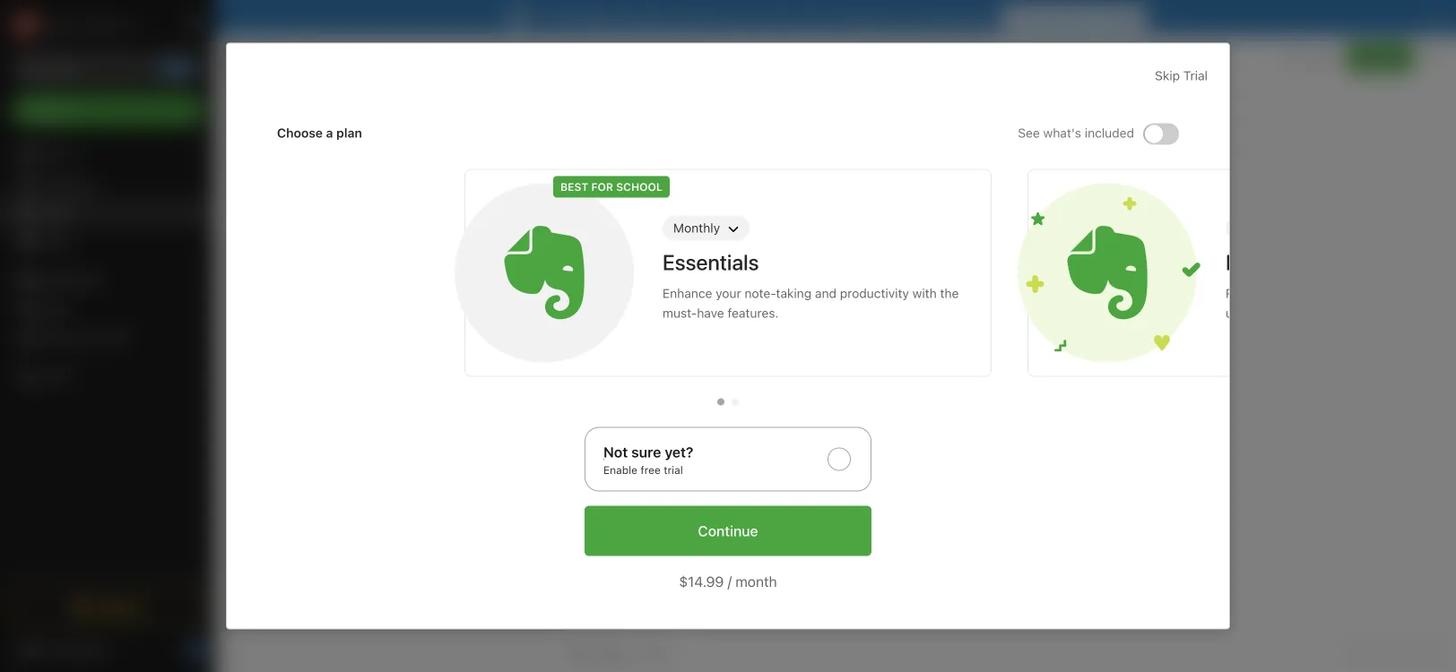 Task type: vqa. For each thing, say whether or not it's contained in the screenshot.
Start writing… text box
no



Task type: locate. For each thing, give the bounding box(es) containing it.
free
[[1049, 10, 1073, 25], [641, 464, 661, 477]]

evernote right try
[[563, 10, 616, 25]]

remember
[[1226, 286, 1289, 301]]

for left free:
[[674, 10, 690, 25]]

a
[[326, 126, 333, 140], [1451, 286, 1456, 301]]

1 horizontal spatial and
[[1357, 286, 1378, 301]]

everything
[[1292, 286, 1353, 301]]

1 horizontal spatial a
[[1451, 286, 1456, 301]]

1 vertical spatial evernote
[[1298, 250, 1382, 275]]

1 horizontal spatial for
[[1076, 10, 1093, 25]]

what's
[[1043, 126, 1081, 140]]

1 and from the left
[[815, 286, 837, 301]]

free right it
[[1049, 10, 1073, 25]]

new button
[[11, 94, 204, 126]]

for
[[591, 181, 613, 193]]

best of evernote
[[1226, 250, 1382, 275]]

with
[[913, 286, 937, 301], [84, 330, 108, 345]]

personal
[[619, 10, 671, 25]]

yet?
[[665, 444, 694, 461]]

for left "7" on the right top of the page
[[1076, 10, 1093, 25]]

None search field
[[23, 52, 192, 84]]

plan
[[336, 126, 362, 140]]

1 horizontal spatial evernote
[[1298, 250, 1382, 275]]

essentials
[[663, 250, 759, 275]]

skip
[[1155, 68, 1180, 83]]

share
[[1363, 50, 1398, 65]]

and right taking
[[815, 286, 837, 301]]

enhance
[[663, 286, 712, 301]]

note window element
[[557, 36, 1456, 673]]

monthly
[[673, 220, 720, 235]]

with left the
[[913, 286, 937, 301]]

anytime.
[[944, 10, 993, 25]]

0 horizontal spatial for
[[674, 10, 690, 25]]

a right 'accomplish'
[[1451, 286, 1456, 301]]

1 vertical spatial your
[[716, 286, 741, 301]]

your up have
[[716, 286, 741, 301]]

skip trial
[[1155, 68, 1208, 83]]

0 vertical spatial a
[[326, 126, 333, 140]]

best
[[560, 181, 588, 193]]

0 horizontal spatial free
[[641, 464, 661, 477]]

2 for from the left
[[1076, 10, 1093, 25]]

best
[[1226, 250, 1269, 275]]

month
[[736, 573, 777, 590]]

/
[[728, 573, 732, 590]]

not
[[603, 444, 628, 461]]

enhance your note-taking and productivity with the must-have features.
[[663, 286, 959, 320]]

school
[[616, 181, 663, 193]]

0 horizontal spatial your
[[716, 286, 741, 301]]

evernote up everything
[[1298, 250, 1382, 275]]

home
[[39, 148, 74, 162]]

the
[[940, 286, 959, 301]]

your right all
[[820, 10, 846, 25]]

features.
[[728, 306, 779, 320]]

settings image
[[183, 14, 204, 36]]

home link
[[0, 141, 215, 169]]

try
[[541, 10, 560, 25]]

your
[[820, 10, 846, 25], [716, 286, 741, 301]]

try evernote personal for free: sync across all your devices. cancel anytime.
[[541, 10, 993, 25]]

1 for from the left
[[674, 10, 690, 25]]

have
[[697, 306, 724, 320]]

for inside get it free for 7 days button
[[1076, 10, 1093, 25]]

0 horizontal spatial with
[[84, 330, 108, 345]]

tags button
[[0, 295, 214, 324]]

only
[[1286, 50, 1311, 64]]

choose a plan
[[277, 126, 362, 140]]

0 horizontal spatial and
[[815, 286, 837, 301]]

choose
[[277, 126, 323, 140]]

all
[[804, 10, 817, 25]]

remember everything and accomplish a
[[1226, 286, 1456, 320]]

tree
[[0, 141, 215, 574]]

grocery
[[239, 139, 286, 153]]

with left me
[[84, 330, 108, 345]]

0 vertical spatial evernote
[[563, 10, 616, 25]]

note list element
[[215, 36, 557, 673]]

with inside enhance your note-taking and productivity with the must-have features.
[[913, 286, 937, 301]]

your inside enhance your note-taking and productivity with the must-have features.
[[716, 286, 741, 301]]

add tag image
[[598, 644, 620, 665]]

1 vertical spatial a
[[1451, 286, 1456, 301]]

add a reminder image
[[568, 644, 589, 665]]

devices.
[[849, 10, 897, 25]]

grocery list
[[239, 139, 311, 153]]

evernote
[[563, 10, 616, 25], [1298, 250, 1382, 275]]

tasks
[[39, 234, 72, 249]]

sync
[[730, 10, 759, 25]]

trash
[[39, 370, 71, 385]]

for
[[674, 10, 690, 25], [1076, 10, 1093, 25]]

free down 'sure'
[[641, 464, 661, 477]]

1 horizontal spatial your
[[820, 10, 846, 25]]

and
[[815, 286, 837, 301], [1357, 286, 1378, 301]]

notes
[[39, 205, 74, 220]]

get it free for 7 days
[[1013, 10, 1135, 25]]

1 vertical spatial free
[[641, 464, 661, 477]]

accomplish
[[1381, 286, 1447, 301]]

must-
[[663, 306, 697, 320]]

Search text field
[[23, 52, 192, 84]]

a left plan
[[326, 126, 333, 140]]

continue
[[698, 523, 758, 540]]

and right everything
[[1357, 286, 1378, 301]]

1 horizontal spatial with
[[913, 286, 937, 301]]

1 horizontal spatial free
[[1049, 10, 1073, 25]]

2 and from the left
[[1357, 286, 1378, 301]]

only you
[[1286, 50, 1333, 64]]

0 vertical spatial with
[[913, 286, 937, 301]]

shortcuts button
[[0, 169, 214, 198]]

0 vertical spatial free
[[1049, 10, 1073, 25]]



Task type: describe. For each thing, give the bounding box(es) containing it.
$14.99 / month
[[679, 573, 777, 590]]

best for school
[[560, 181, 663, 193]]

0 vertical spatial your
[[820, 10, 846, 25]]

all changes saved
[[1344, 648, 1442, 661]]

free:
[[694, 10, 724, 25]]

tags
[[40, 302, 68, 317]]

grocery list button
[[215, 122, 556, 230]]

across
[[762, 10, 800, 25]]

sure
[[631, 444, 661, 461]]

see what's included
[[1018, 126, 1134, 140]]

get
[[1013, 10, 1034, 25]]

shared with me
[[39, 330, 129, 345]]

not sure yet? enable free trial
[[603, 444, 694, 477]]

for for free:
[[674, 10, 690, 25]]

$14.99
[[679, 573, 724, 590]]

list
[[289, 139, 311, 153]]

Note Editor text field
[[557, 122, 1456, 636]]

for for 7
[[1076, 10, 1093, 25]]

and inside enhance your note-taking and productivity with the must-have features.
[[815, 286, 837, 301]]

continue button
[[585, 506, 872, 556]]

tasks button
[[0, 227, 214, 256]]

of
[[1274, 250, 1293, 275]]

you
[[1314, 50, 1333, 64]]

notes link
[[0, 198, 214, 227]]

get it free for 7 days button
[[1002, 6, 1146, 30]]

a inside remember everything and accomplish a
[[1451, 286, 1456, 301]]

trial
[[664, 464, 683, 477]]

note-
[[745, 286, 776, 301]]

see
[[1018, 126, 1040, 140]]

days
[[1107, 10, 1135, 25]]

tree containing home
[[0, 141, 215, 574]]

productivity
[[840, 286, 909, 301]]

upgrade
[[93, 601, 146, 615]]

0 horizontal spatial evernote
[[563, 10, 616, 25]]

and inside remember everything and accomplish a
[[1357, 286, 1378, 301]]

expand notebooks image
[[4, 274, 19, 288]]

enable
[[603, 464, 638, 477]]

taking
[[776, 286, 812, 301]]

7
[[1096, 10, 1104, 25]]

shortcuts
[[40, 176, 97, 191]]

share button
[[1348, 43, 1413, 72]]

free inside get it free for 7 days button
[[1049, 10, 1073, 25]]

upgrade button
[[11, 590, 204, 626]]

it
[[1037, 10, 1045, 25]]

0 horizontal spatial a
[[326, 126, 333, 140]]

included
[[1085, 126, 1134, 140]]

notebooks link
[[0, 266, 214, 295]]

shared
[[39, 330, 80, 345]]

all
[[1344, 648, 1358, 661]]

trash link
[[0, 363, 214, 392]]

new
[[39, 103, 65, 117]]

1 vertical spatial with
[[84, 330, 108, 345]]

saved
[[1410, 648, 1442, 661]]

changes
[[1361, 648, 1407, 661]]

trial
[[1184, 68, 1208, 83]]

shared with me link
[[0, 324, 214, 352]]

cancel
[[900, 10, 940, 25]]

me
[[111, 330, 129, 345]]

free inside not sure yet? enable free trial
[[641, 464, 661, 477]]

notebooks
[[40, 273, 103, 288]]



